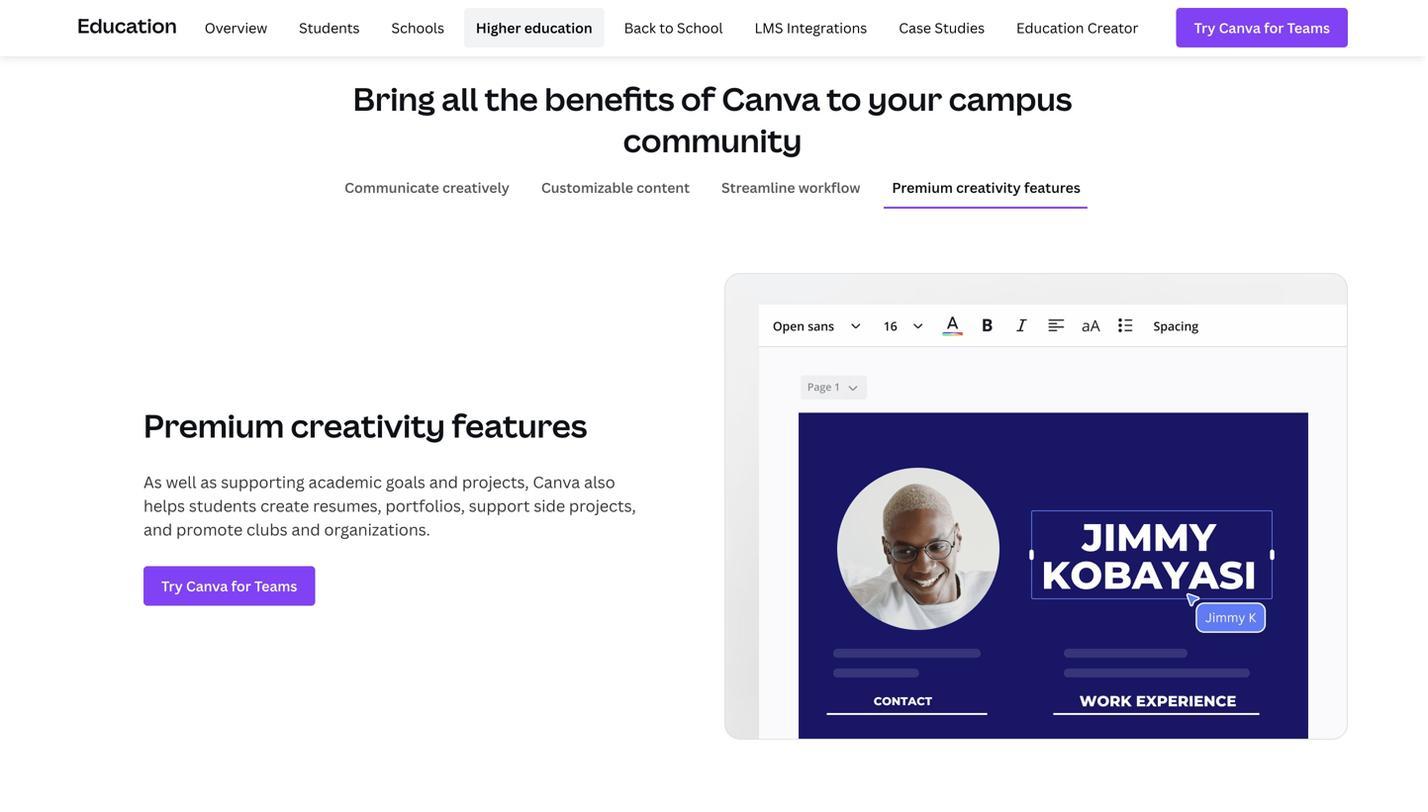 Task type: vqa. For each thing, say whether or not it's contained in the screenshot.
right 'Premium'
yes



Task type: locate. For each thing, give the bounding box(es) containing it.
premium up as
[[144, 405, 284, 448]]

and
[[429, 472, 458, 493], [144, 519, 172, 541], [291, 519, 320, 541]]

academic
[[308, 472, 382, 493]]

canva up side
[[533, 472, 580, 493]]

0 vertical spatial premium
[[892, 178, 953, 197]]

organizations.
[[324, 519, 430, 541]]

and up the portfolios,
[[429, 472, 458, 493]]

to right back
[[659, 18, 674, 37]]

to inside bring all the benefits of canva to your campus community
[[827, 77, 861, 120]]

canva down lms
[[722, 77, 820, 120]]

1 horizontal spatial premium creativity features
[[892, 178, 1081, 197]]

education creator link
[[1005, 8, 1150, 48]]

as
[[144, 472, 162, 493]]

case studies
[[899, 18, 985, 37]]

lms
[[755, 18, 783, 37]]

0 horizontal spatial education
[[77, 12, 177, 39]]

projects, up support
[[462, 472, 529, 493]]

education for education creator
[[1016, 18, 1084, 37]]

0 horizontal spatial features
[[452, 405, 587, 448]]

education element
[[77, 0, 1348, 55]]

menu bar containing overview
[[185, 8, 1150, 48]]

higher education link
[[464, 8, 604, 48]]

education for education
[[77, 12, 177, 39]]

creativity up the academic
[[291, 405, 445, 448]]

back
[[624, 18, 656, 37]]

1 vertical spatial canva
[[533, 472, 580, 493]]

and down helps
[[144, 519, 172, 541]]

all
[[442, 77, 478, 120]]

lms integrations link
[[743, 8, 879, 48]]

the
[[485, 77, 538, 120]]

well
[[166, 472, 196, 493]]

promote
[[176, 519, 243, 541]]

to
[[659, 18, 674, 37], [827, 77, 861, 120]]

creatively
[[442, 178, 510, 197]]

canva
[[722, 77, 820, 120], [533, 472, 580, 493]]

features up support
[[452, 405, 587, 448]]

to left your
[[827, 77, 861, 120]]

creativity
[[956, 178, 1021, 197], [291, 405, 445, 448]]

1 vertical spatial projects,
[[569, 496, 636, 517]]

clubs
[[246, 519, 288, 541]]

0 horizontal spatial premium creativity features
[[144, 405, 587, 448]]

education creator
[[1016, 18, 1139, 37]]

0 horizontal spatial to
[[659, 18, 674, 37]]

1 vertical spatial creativity
[[291, 405, 445, 448]]

also
[[584, 472, 615, 493]]

premium down your
[[892, 178, 953, 197]]

features
[[1024, 178, 1081, 197], [452, 405, 587, 448]]

premium creativity features
[[892, 178, 1081, 197], [144, 405, 587, 448]]

0 horizontal spatial premium
[[144, 405, 284, 448]]

0 horizontal spatial canva
[[533, 472, 580, 493]]

customizable content
[[541, 178, 690, 197]]

premium creativity features up the academic
[[144, 405, 587, 448]]

0 vertical spatial features
[[1024, 178, 1081, 197]]

0 vertical spatial to
[[659, 18, 674, 37]]

menu bar
[[185, 8, 1150, 48]]

1 horizontal spatial canva
[[722, 77, 820, 120]]

projects, down also
[[569, 496, 636, 517]]

0 vertical spatial canva
[[722, 77, 820, 120]]

1 horizontal spatial to
[[827, 77, 861, 120]]

features down campus
[[1024, 178, 1081, 197]]

premium creativity features down campus
[[892, 178, 1081, 197]]

0 vertical spatial creativity
[[956, 178, 1021, 197]]

creativity down campus
[[956, 178, 1021, 197]]

0 vertical spatial premium creativity features
[[892, 178, 1081, 197]]

education
[[77, 12, 177, 39], [1016, 18, 1084, 37]]

your
[[868, 77, 942, 120]]

projects,
[[462, 472, 529, 493], [569, 496, 636, 517]]

overview
[[205, 18, 267, 37]]

0 horizontal spatial creativity
[[291, 405, 445, 448]]

helps
[[144, 496, 185, 517]]

1 horizontal spatial premium
[[892, 178, 953, 197]]

and down create
[[291, 519, 320, 541]]

students
[[299, 18, 360, 37]]

0 vertical spatial projects,
[[462, 472, 529, 493]]

1 vertical spatial to
[[827, 77, 861, 120]]

1 horizontal spatial creativity
[[956, 178, 1021, 197]]

1 vertical spatial premium
[[144, 405, 284, 448]]

premium
[[892, 178, 953, 197], [144, 405, 284, 448]]

resumes,
[[313, 496, 382, 517]]

1 horizontal spatial features
[[1024, 178, 1081, 197]]

1 horizontal spatial education
[[1016, 18, 1084, 37]]



Task type: describe. For each thing, give the bounding box(es) containing it.
students
[[189, 496, 257, 517]]

0 horizontal spatial and
[[144, 519, 172, 541]]

case studies link
[[887, 8, 997, 48]]

menu bar inside education "element"
[[185, 8, 1150, 48]]

canva inside bring all the benefits of canva to your campus community
[[722, 77, 820, 120]]

create
[[260, 496, 309, 517]]

communicate
[[345, 178, 439, 197]]

bring all the benefits of canva to your campus community
[[353, 77, 1072, 162]]

integrations
[[787, 18, 867, 37]]

streamline
[[722, 178, 795, 197]]

0 horizontal spatial projects,
[[462, 472, 529, 493]]

lms integrations
[[755, 18, 867, 37]]

back to school link
[[612, 8, 735, 48]]

higher education
[[476, 18, 592, 37]]

1 horizontal spatial and
[[291, 519, 320, 541]]

streamline workflow
[[722, 178, 860, 197]]

communicate creatively
[[345, 178, 510, 197]]

2 horizontal spatial and
[[429, 472, 458, 493]]

bring
[[353, 77, 435, 120]]

back to school
[[624, 18, 723, 37]]

1 vertical spatial features
[[452, 405, 587, 448]]

creator
[[1087, 18, 1139, 37]]

premium creativity features inside button
[[892, 178, 1081, 197]]

1 horizontal spatial projects,
[[569, 496, 636, 517]]

communicate creatively button
[[337, 169, 517, 207]]

creativity inside premium creativity features button
[[956, 178, 1021, 197]]

of
[[681, 77, 715, 120]]

campus
[[949, 77, 1072, 120]]

community
[[623, 119, 802, 162]]

content
[[637, 178, 690, 197]]

features inside button
[[1024, 178, 1081, 197]]

as well as supporting academic goals and projects, canva also helps students create resumes, portfolios, support side projects, and promote clubs and organizations.
[[144, 472, 636, 541]]

side
[[534, 496, 565, 517]]

premium creativity features button
[[884, 169, 1088, 207]]

schools
[[391, 18, 444, 37]]

students link
[[287, 8, 372, 48]]

education
[[524, 18, 592, 37]]

to inside menu bar
[[659, 18, 674, 37]]

customizable
[[541, 178, 633, 197]]

school
[[677, 18, 723, 37]]

1 vertical spatial premium creativity features
[[144, 405, 587, 448]]

higher
[[476, 18, 521, 37]]

schools link
[[380, 8, 456, 48]]

goals
[[386, 472, 425, 493]]

as
[[200, 472, 217, 493]]

presentation template image
[[724, 273, 1348, 740]]

case
[[899, 18, 931, 37]]

support
[[469, 496, 530, 517]]

overview link
[[193, 8, 279, 48]]

premium inside button
[[892, 178, 953, 197]]

benefits
[[545, 77, 674, 120]]

workflow
[[798, 178, 860, 197]]

studies
[[935, 18, 985, 37]]

portfolios,
[[385, 496, 465, 517]]

canva inside 'as well as supporting academic goals and projects, canva also helps students create resumes, portfolios, support side projects, and promote clubs and organizations.'
[[533, 472, 580, 493]]

customizable content button
[[533, 169, 698, 207]]

streamline workflow button
[[714, 169, 868, 207]]

supporting
[[221, 472, 305, 493]]



